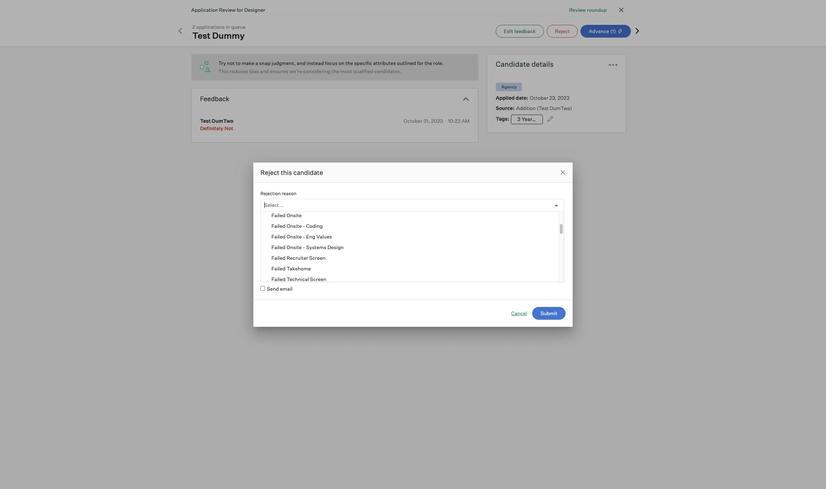 Task type: vqa. For each thing, say whether or not it's contained in the screenshot.
ALLISON
no



Task type: describe. For each thing, give the bounding box(es) containing it.
failed onsite - eng values option
[[266, 231, 559, 242]]

edit feedback
[[504, 28, 536, 34]]

candidates.
[[375, 68, 402, 74]]

candidate actions element
[[609, 58, 618, 70]]

moving to this stage may trigger an action. image
[[618, 29, 623, 34]]

rejection for rejection reason
[[261, 191, 281, 196]]

this
[[218, 68, 229, 74]]

cancel link
[[512, 310, 528, 317]]

email
[[280, 286, 293, 292]]

reject this candidate
[[261, 169, 323, 176]]

23,
[[550, 95, 557, 101]]

- for eng
[[303, 234, 305, 240]]

none text field inside 'reject this candidate' dialog
[[261, 220, 565, 256]]

failed for failed technical screen
[[272, 276, 286, 282]]

systems
[[306, 244, 327, 250]]

submit button
[[533, 307, 566, 320]]

try not to make a snap judgment, and instead focus on the specific attributes outlined for the role. this reduces bias and ensures we're considering the most qualified candidates.
[[218, 60, 444, 74]]

next element
[[634, 27, 641, 35]]

send email
[[267, 286, 293, 292]]

edit feedback button
[[496, 25, 544, 37]]

failed recruiter screen
[[272, 255, 326, 261]]

failed onsite - coding
[[272, 223, 323, 229]]

candidate actions image
[[609, 64, 618, 66]]

rejection
[[344, 264, 364, 270]]

in
[[226, 24, 230, 30]]

0 horizontal spatial the
[[332, 68, 340, 74]]

source: addition (test dumtwo)
[[496, 105, 573, 111]]

failed for failed onsite
[[272, 212, 286, 218]]

application
[[191, 7, 218, 13]]

candidate details
[[496, 60, 554, 69]]

Send email checkbox
[[261, 286, 265, 291]]

test inside 2 applications in queue test dummy
[[192, 30, 211, 41]]

rejection notes
[[261, 212, 294, 218]]

screen for failed recruiter screen
[[309, 255, 326, 261]]

judgment,
[[272, 60, 296, 66]]

1 horizontal spatial 2023
[[558, 95, 570, 101]]

dummy
[[212, 30, 245, 41]]

reject button
[[547, 25, 578, 37]]

moving to this stage may trigger an action. element
[[617, 29, 623, 34]]

to
[[236, 60, 241, 66]]

after
[[332, 264, 343, 270]]

bias
[[250, 68, 259, 74]]

eng
[[306, 234, 316, 240]]

none field inside 'reject this candidate' dialog
[[265, 199, 266, 212]]

select...
[[265, 202, 284, 208]]

designer
[[244, 7, 265, 13]]

most
[[341, 68, 352, 74]]

cancel
[[512, 310, 528, 316]]

tags:
[[496, 116, 510, 122]]

for inside try not to make a snap judgment, and instead focus on the specific attributes outlined for the role. this reduces bias and ensures we're considering the most qualified candidates.
[[417, 60, 424, 66]]

values
[[317, 234, 332, 240]]

rejection reason
[[261, 191, 297, 196]]

failed technical screen
[[272, 276, 327, 282]]

submit
[[541, 310, 558, 316]]

process
[[312, 264, 331, 270]]

qualified
[[353, 68, 374, 74]]

source:
[[496, 105, 515, 111]]

review roundup
[[570, 7, 607, 13]]

addition
[[517, 105, 536, 111]]

failed onsite - systems design
[[272, 244, 344, 250]]

takehome
[[287, 265, 311, 272]]

edit
[[504, 28, 514, 34]]

1 vertical spatial 2023
[[431, 118, 444, 124]]

feedback
[[515, 28, 536, 34]]

design
[[328, 244, 344, 250]]

failed takehome
[[272, 265, 311, 272]]

on
[[339, 60, 345, 66]]

new
[[280, 264, 289, 270]]

feedback
[[200, 95, 230, 103]]

0 vertical spatial for
[[237, 7, 243, 13]]

screen for failed technical screen
[[310, 276, 327, 282]]

failed onsite - eng values
[[272, 234, 332, 240]]

review roundup link
[[570, 6, 607, 13]]

2 applications in queue test dummy
[[192, 24, 246, 41]]

details
[[532, 60, 554, 69]]

0 vertical spatial and
[[297, 60, 306, 66]]

2
[[192, 24, 195, 30]]

agency
[[502, 84, 517, 89]]

2 review from the left
[[219, 7, 236, 13]]

- for systems
[[303, 244, 305, 250]]

next image
[[634, 27, 641, 34]]

a
[[256, 60, 258, 66]]

not
[[227, 60, 235, 66]]

outlined
[[397, 60, 416, 66]]

considering
[[303, 68, 331, 74]]

failed for failed onsite - eng values
[[272, 234, 286, 240]]



Task type: locate. For each thing, give the bounding box(es) containing it.
reject this candidate dialog
[[254, 146, 573, 402]]

focus
[[325, 60, 338, 66]]

test up definitely
[[200, 118, 211, 124]]

2 onsite from the top
[[287, 223, 302, 229]]

applied
[[496, 95, 515, 101]]

the down focus
[[332, 68, 340, 74]]

failed for failed recruiter screen
[[272, 255, 286, 261]]

october left 31,
[[404, 118, 423, 124]]

1 horizontal spatial reject
[[555, 28, 570, 34]]

3 onsite from the top
[[287, 234, 302, 240]]

for
[[237, 7, 243, 13], [417, 60, 424, 66]]

prospect
[[290, 264, 311, 270]]

screen inside failed recruiter screen option
[[309, 255, 326, 261]]

attributes
[[373, 60, 396, 66]]

1 failed from the top
[[272, 212, 286, 218]]

am
[[462, 118, 470, 124]]

0 vertical spatial test
[[192, 30, 211, 41]]

advance
[[589, 28, 610, 34]]

onsite
[[287, 212, 302, 218], [287, 223, 302, 229], [287, 234, 302, 240], [287, 244, 302, 250]]

1 horizontal spatial october
[[530, 95, 549, 101]]

the left role.
[[425, 60, 432, 66]]

dumtwo)
[[550, 105, 573, 111]]

(1)
[[611, 28, 617, 34]]

review up in
[[219, 7, 236, 13]]

onsite up recruiter
[[287, 244, 302, 250]]

add a candidate tag image
[[548, 116, 554, 122]]

reason
[[282, 191, 297, 196]]

0 horizontal spatial for
[[237, 7, 243, 13]]

october
[[530, 95, 549, 101], [404, 118, 423, 124]]

instead
[[307, 60, 324, 66]]

we're
[[290, 68, 302, 74]]

failed onsite - coding option
[[266, 221, 559, 231]]

review left the roundup
[[570, 7, 586, 13]]

failed onsite - systems design option
[[266, 242, 559, 253]]

1 horizontal spatial for
[[417, 60, 424, 66]]

reject inside button
[[555, 28, 570, 34]]

1 vertical spatial rejection
[[261, 212, 281, 218]]

screen up start new prospect process after rejection on the bottom of the page
[[309, 255, 326, 261]]

for left "designer"
[[237, 7, 243, 13]]

reduces
[[230, 68, 249, 74]]

2 horizontal spatial the
[[425, 60, 432, 66]]

october up (test
[[530, 95, 549, 101]]

0 horizontal spatial october
[[404, 118, 423, 124]]

onsite up failed onsite - coding
[[287, 212, 302, 218]]

- for coding
[[303, 223, 305, 229]]

queue
[[231, 24, 246, 30]]

rejection
[[261, 191, 281, 196], [261, 212, 281, 218]]

rejection for rejection notes
[[261, 212, 281, 218]]

onsite down notes
[[287, 223, 302, 229]]

6 failed from the top
[[272, 265, 286, 272]]

2 failed from the top
[[272, 223, 286, 229]]

rejection down select...
[[261, 212, 281, 218]]

1 vertical spatial test
[[200, 118, 211, 124]]

2 vertical spatial -
[[303, 244, 305, 250]]

this
[[281, 169, 292, 176]]

start
[[267, 264, 279, 270]]

onsite for eng
[[287, 234, 302, 240]]

technical
[[287, 276, 309, 282]]

0 vertical spatial screen
[[309, 255, 326, 261]]

None field
[[265, 199, 266, 212]]

failed
[[272, 212, 286, 218], [272, 223, 286, 229], [272, 234, 286, 240], [272, 244, 286, 250], [272, 255, 286, 261], [272, 265, 286, 272], [272, 276, 286, 282]]

for right outlined
[[417, 60, 424, 66]]

failed onsite
[[272, 212, 302, 218]]

1 horizontal spatial and
[[297, 60, 306, 66]]

send
[[267, 286, 279, 292]]

screen inside failed technical screen option
[[310, 276, 327, 282]]

ensures
[[270, 68, 289, 74]]

test
[[192, 30, 211, 41], [200, 118, 211, 124]]

review
[[570, 7, 586, 13], [219, 7, 236, 13]]

screen
[[309, 255, 326, 261], [310, 276, 327, 282]]

specific
[[354, 60, 372, 66]]

screen down start new prospect process after rejection on the bottom of the page
[[310, 276, 327, 282]]

failed takehome option
[[266, 263, 559, 274]]

coding
[[306, 223, 323, 229]]

0 vertical spatial -
[[303, 223, 305, 229]]

7 failed from the top
[[272, 276, 286, 282]]

reject
[[555, 28, 570, 34], [261, 169, 280, 176]]

october 31, 2023
[[404, 118, 444, 124]]

start new prospect process after rejection
[[267, 264, 364, 270]]

1 vertical spatial and
[[260, 68, 269, 74]]

not
[[225, 125, 233, 131]]

advance (1)
[[589, 28, 617, 34]]

2023
[[558, 95, 570, 101], [431, 118, 444, 124]]

test down 2
[[192, 30, 211, 41]]

0 vertical spatial rejection
[[261, 191, 281, 196]]

31,
[[424, 118, 430, 124]]

1 vertical spatial reject
[[261, 169, 280, 176]]

1 review from the left
[[570, 7, 586, 13]]

2 - from the top
[[303, 234, 305, 240]]

1 onsite from the top
[[287, 212, 302, 218]]

and
[[297, 60, 306, 66], [260, 68, 269, 74]]

2023 right '23,'
[[558, 95, 570, 101]]

- left the 'coding'
[[303, 223, 305, 229]]

failed onsite option
[[266, 210, 559, 221]]

make
[[242, 60, 255, 66]]

failed for failed takehome
[[272, 265, 286, 272]]

candidate
[[294, 169, 323, 176]]

3 failed from the top
[[272, 234, 286, 240]]

1 vertical spatial october
[[404, 118, 423, 124]]

2 rejection from the top
[[261, 212, 281, 218]]

1 horizontal spatial review
[[570, 7, 586, 13]]

the right on
[[346, 60, 353, 66]]

failed for failed onsite - systems design
[[272, 244, 286, 250]]

1 vertical spatial screen
[[310, 276, 327, 282]]

1 - from the top
[[303, 223, 305, 229]]

reject inside dialog
[[261, 169, 280, 176]]

test inside test dumtwo definitely not
[[200, 118, 211, 124]]

0 vertical spatial reject
[[555, 28, 570, 34]]

0 horizontal spatial and
[[260, 68, 269, 74]]

notes
[[282, 212, 294, 218]]

definitely
[[200, 125, 224, 131]]

onsite down failed onsite - coding
[[287, 234, 302, 240]]

reject for reject this candidate
[[261, 169, 280, 176]]

0 horizontal spatial review
[[219, 7, 236, 13]]

test dummy link
[[192, 30, 249, 41]]

close image
[[618, 6, 626, 14]]

0 horizontal spatial reject
[[261, 169, 280, 176]]

1 rejection from the top
[[261, 191, 281, 196]]

roundup
[[588, 7, 607, 13]]

recruiter
[[287, 255, 308, 261]]

and up we're
[[297, 60, 306, 66]]

date:
[[516, 95, 529, 101]]

0 vertical spatial 2023
[[558, 95, 570, 101]]

rejection up select...
[[261, 191, 281, 196]]

try
[[218, 60, 226, 66]]

3 - from the top
[[303, 244, 305, 250]]

reject for reject
[[555, 28, 570, 34]]

(test
[[537, 105, 549, 111]]

the
[[346, 60, 353, 66], [425, 60, 432, 66], [332, 68, 340, 74]]

0 horizontal spatial 2023
[[431, 118, 444, 124]]

5 failed from the top
[[272, 255, 286, 261]]

10:22 am
[[448, 118, 470, 124]]

1 vertical spatial -
[[303, 234, 305, 240]]

2023 right 31,
[[431, 118, 444, 124]]

onsite for coding
[[287, 223, 302, 229]]

reject down review roundup
[[555, 28, 570, 34]]

0 vertical spatial october
[[530, 95, 549, 101]]

candidate
[[496, 60, 530, 69]]

and down "snap"
[[260, 68, 269, 74]]

4 onsite from the top
[[287, 244, 302, 250]]

- down failed onsite - eng values
[[303, 244, 305, 250]]

previous element
[[177, 27, 184, 35]]

1 vertical spatial for
[[417, 60, 424, 66]]

application review for designer
[[191, 7, 265, 13]]

-
[[303, 223, 305, 229], [303, 234, 305, 240], [303, 244, 305, 250]]

applied date: october 23, 2023
[[496, 95, 570, 101]]

failed technical screen option
[[266, 274, 559, 285]]

failed recruiter screen option
[[266, 253, 559, 263]]

4 failed from the top
[[272, 244, 286, 250]]

10:22
[[448, 118, 461, 124]]

dumtwo
[[212, 118, 234, 124]]

onsite for systems
[[287, 244, 302, 250]]

None text field
[[261, 220, 565, 256]]

reject left this
[[261, 169, 280, 176]]

snap
[[259, 60, 271, 66]]

1 horizontal spatial the
[[346, 60, 353, 66]]

- left eng
[[303, 234, 305, 240]]

role.
[[434, 60, 444, 66]]

applications
[[196, 24, 225, 30]]

failed for failed onsite - coding
[[272, 223, 286, 229]]



